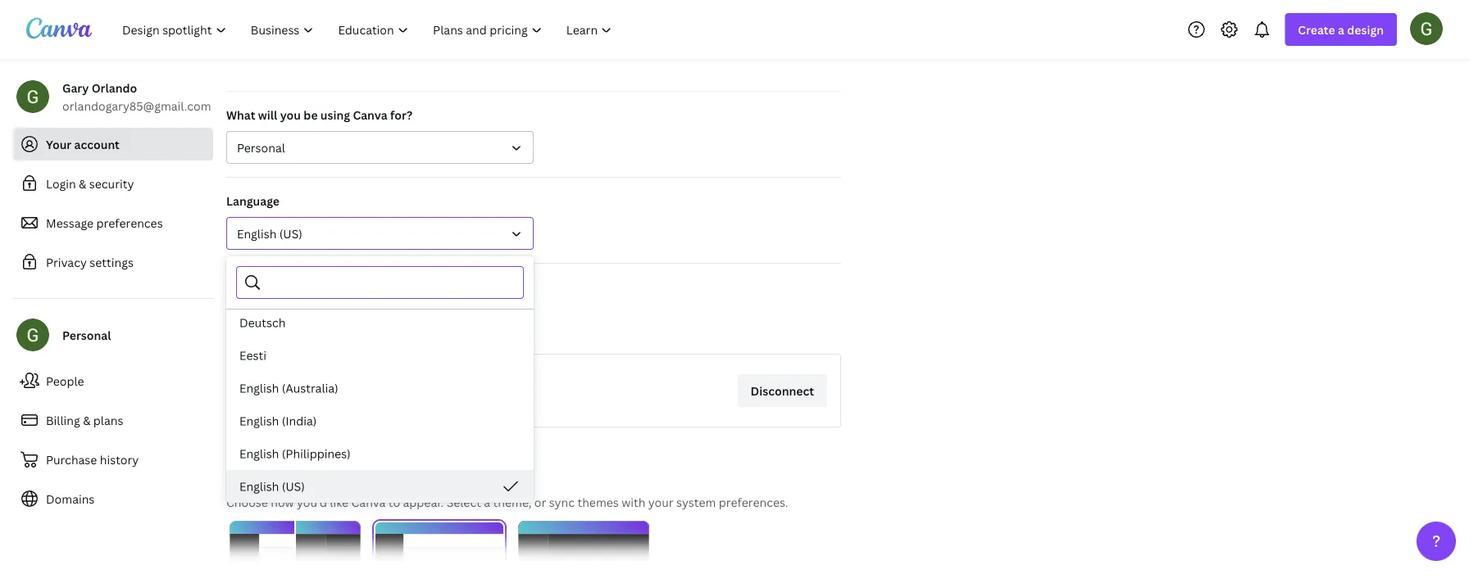 Task type: locate. For each thing, give the bounding box(es) containing it.
accounts
[[326, 279, 377, 295]]

1 vertical spatial personal
[[62, 328, 111, 343]]

& inside 'link'
[[79, 176, 86, 191]]

Personal button
[[226, 131, 534, 164]]

create
[[1298, 22, 1336, 37]]

you for that
[[302, 324, 322, 340]]

to left appear.
[[389, 495, 400, 510]]

disconnect
[[751, 383, 814, 399]]

to right in
[[394, 324, 406, 340]]

deutsch option
[[226, 307, 534, 340]]

1 vertical spatial a
[[484, 495, 491, 510]]

english inside english (australia) button
[[239, 381, 279, 396]]

a left design
[[1338, 22, 1345, 37]]

(us) inside english (us) button
[[282, 479, 305, 495]]

security
[[89, 176, 134, 191]]

for?
[[390, 107, 413, 123]]

you for will
[[280, 107, 301, 123]]

top level navigation element
[[112, 13, 626, 46]]

canva left for? on the top of page
[[353, 107, 388, 123]]

your
[[648, 495, 674, 510]]

google gary orlando
[[299, 376, 373, 413]]

1 horizontal spatial gary
[[299, 397, 326, 413]]

eesti
[[239, 348, 266, 364]]

what will you be using canva for?
[[226, 107, 413, 123]]

canva right like
[[351, 495, 386, 510]]

canva right in
[[409, 324, 443, 340]]

orlandogary85@gmail.com
[[62, 98, 211, 114]]

english inside english (india) button
[[239, 414, 279, 429]]

will
[[258, 107, 277, 123]]

gary inside the gary orlando orlandogary85@gmail.com
[[62, 80, 89, 96]]

how
[[271, 495, 294, 510]]

0 vertical spatial (us)
[[279, 226, 302, 242]]

english (philippines) option
[[226, 438, 534, 471]]

create a design button
[[1285, 13, 1397, 46]]

(us) down english (philippines)
[[282, 479, 305, 495]]

english for english (australia) button at the bottom left of the page
[[239, 381, 279, 396]]

(us)
[[279, 226, 302, 242], [282, 479, 305, 495]]

personal down will
[[237, 140, 285, 155]]

1 vertical spatial canva
[[409, 324, 443, 340]]

in
[[381, 324, 391, 340]]

gary
[[62, 80, 89, 96], [299, 397, 326, 413]]

0 vertical spatial canva
[[353, 107, 388, 123]]

& left "plans"
[[83, 413, 91, 428]]

you
[[280, 107, 301, 123], [302, 324, 322, 340]]

purchase
[[46, 452, 97, 468]]

appear.
[[403, 495, 444, 510]]

account
[[74, 137, 120, 152]]

english (india) button
[[226, 405, 534, 438]]

login & security
[[46, 176, 134, 191]]

settings
[[90, 255, 134, 270]]

1 vertical spatial english (us)
[[239, 479, 305, 495]]

english (us) down language
[[237, 226, 302, 242]]

themes
[[578, 495, 619, 510]]

orlando
[[92, 80, 137, 96], [328, 397, 373, 413]]

canva inside theme choose how you'd like canva to appear. select a theme, or sync themes with your system preferences.
[[351, 495, 386, 510]]

your
[[46, 137, 72, 152]]

1 vertical spatial orlando
[[328, 397, 373, 413]]

english inside english (us) button
[[239, 479, 279, 495]]

0 vertical spatial a
[[1338, 22, 1345, 37]]

theme
[[226, 467, 275, 487]]

1 vertical spatial &
[[83, 413, 91, 428]]

services that you use to log in to canva
[[226, 324, 443, 340]]

english down english (philippines)
[[239, 479, 279, 495]]

message preferences
[[46, 215, 163, 231]]

0 horizontal spatial gary
[[62, 80, 89, 96]]

a right select
[[484, 495, 491, 510]]

1 vertical spatial (us)
[[282, 479, 305, 495]]

english for english (us) button
[[237, 226, 277, 242]]

a
[[1338, 22, 1345, 37], [484, 495, 491, 510]]

eesti option
[[226, 340, 534, 372]]

& right login
[[79, 176, 86, 191]]

0 horizontal spatial a
[[484, 495, 491, 510]]

theme,
[[493, 495, 532, 510]]

None search field
[[269, 267, 513, 299]]

canva
[[353, 107, 388, 123], [409, 324, 443, 340], [351, 495, 386, 510]]

personal inside button
[[237, 140, 285, 155]]

eesti button
[[226, 340, 534, 372]]

english (philippines)
[[239, 447, 351, 462]]

google
[[299, 376, 339, 392]]

0 vertical spatial orlando
[[92, 80, 137, 96]]

1 vertical spatial gary
[[299, 397, 326, 413]]

1 horizontal spatial personal
[[237, 140, 285, 155]]

a inside theme choose how you'd like canva to appear. select a theme, or sync themes with your system preferences.
[[484, 495, 491, 510]]

0 vertical spatial gary
[[62, 80, 89, 96]]

english left (india)
[[239, 414, 279, 429]]

0 horizontal spatial orlando
[[92, 80, 137, 96]]

gary down (australia)
[[299, 397, 326, 413]]

to
[[347, 324, 359, 340], [394, 324, 406, 340], [389, 495, 400, 510]]

domains link
[[13, 483, 213, 516]]

0 vertical spatial you
[[280, 107, 301, 123]]

&
[[79, 176, 86, 191], [83, 413, 91, 428]]

purchase history link
[[13, 444, 213, 476]]

english (us) button
[[226, 471, 534, 504]]

english inside english (philippines) button
[[239, 447, 279, 462]]

create a design
[[1298, 22, 1384, 37]]

english
[[237, 226, 277, 242], [239, 381, 279, 396], [239, 414, 279, 429], [239, 447, 279, 462], [239, 479, 279, 495]]

english (us) down english (philippines)
[[239, 479, 305, 495]]

english inside english (us) button
[[237, 226, 277, 242]]

personal
[[237, 140, 285, 155], [62, 328, 111, 343]]

2 vertical spatial canva
[[351, 495, 386, 510]]

english (us)
[[237, 226, 302, 242], [239, 479, 305, 495]]

0 horizontal spatial personal
[[62, 328, 111, 343]]

you left be
[[280, 107, 301, 123]]

personal up people
[[62, 328, 111, 343]]

english down eesti
[[239, 381, 279, 396]]

english down language
[[237, 226, 277, 242]]

that
[[276, 324, 299, 340]]

english (australia)
[[239, 381, 338, 396]]

0 vertical spatial &
[[79, 176, 86, 191]]

english (australia) button
[[226, 372, 534, 405]]

& for login
[[79, 176, 86, 191]]

english up the theme
[[239, 447, 279, 462]]

None button
[[230, 522, 361, 575], [374, 522, 505, 575], [518, 522, 649, 575], [230, 522, 361, 575], [374, 522, 505, 575], [518, 522, 649, 575]]

gary up your account
[[62, 80, 89, 96]]

english (india)
[[239, 414, 317, 429]]

your account link
[[13, 128, 213, 161]]

use
[[325, 324, 344, 340]]

1 horizontal spatial a
[[1338, 22, 1345, 37]]

(philippines)
[[282, 447, 351, 462]]

1 vertical spatial you
[[302, 324, 322, 340]]

0 vertical spatial personal
[[237, 140, 285, 155]]

1 horizontal spatial orlando
[[328, 397, 373, 413]]

(us) down language
[[279, 226, 302, 242]]

you left use
[[302, 324, 322, 340]]



Task type: describe. For each thing, give the bounding box(es) containing it.
theme choose how you'd like canva to appear. select a theme, or sync themes with your system preferences.
[[226, 467, 788, 510]]

english (us) inside option
[[239, 479, 305, 495]]

english (australia) option
[[226, 372, 534, 405]]

canva for what
[[353, 107, 388, 123]]

& for billing
[[83, 413, 91, 428]]

message preferences link
[[13, 207, 213, 239]]

privacy settings
[[46, 255, 134, 270]]

english for english (india) button
[[239, 414, 279, 429]]

english (us) option
[[226, 471, 534, 504]]

be
[[304, 107, 318, 123]]

login & security link
[[13, 167, 213, 200]]

people
[[46, 374, 84, 389]]

log
[[362, 324, 378, 340]]

people link
[[13, 365, 213, 398]]

deutsch button
[[226, 307, 534, 340]]

(us) inside english (us) button
[[279, 226, 302, 242]]

history
[[100, 452, 139, 468]]

english (philippines) button
[[226, 438, 534, 471]]

language
[[226, 193, 280, 209]]

design
[[1348, 22, 1384, 37]]

or
[[535, 495, 546, 510]]

using
[[321, 107, 350, 123]]

gary orlando image
[[1411, 12, 1443, 45]]

gary inside google gary orlando
[[299, 397, 326, 413]]

your account
[[46, 137, 120, 152]]

preferences
[[96, 215, 163, 231]]

english for english (philippines) button
[[239, 447, 279, 462]]

choose
[[226, 495, 268, 510]]

english (india) option
[[226, 405, 534, 438]]

like
[[330, 495, 349, 510]]

to inside theme choose how you'd like canva to appear. select a theme, or sync themes with your system preferences.
[[389, 495, 400, 510]]

billing
[[46, 413, 80, 428]]

gary orlando orlandogary85@gmail.com
[[62, 80, 211, 114]]

preferences.
[[719, 495, 788, 510]]

(australia)
[[282, 381, 338, 396]]

to left "log"
[[347, 324, 359, 340]]

connected
[[226, 279, 288, 295]]

orlando inside google gary orlando
[[328, 397, 373, 413]]

plans
[[93, 413, 123, 428]]

select
[[447, 495, 481, 510]]

system
[[677, 495, 716, 510]]

sync
[[549, 495, 575, 510]]

billing & plans
[[46, 413, 123, 428]]

privacy settings link
[[13, 246, 213, 279]]

message
[[46, 215, 94, 231]]

canva for theme
[[351, 495, 386, 510]]

disconnect button
[[738, 375, 827, 408]]

a inside dropdown button
[[1338, 22, 1345, 37]]

login
[[46, 176, 76, 191]]

services
[[226, 324, 273, 340]]

billing & plans link
[[13, 404, 213, 437]]

you'd
[[297, 495, 327, 510]]

connected social accounts
[[226, 279, 377, 295]]

purchase history
[[46, 452, 139, 468]]

Language: English (US) button
[[226, 217, 534, 250]]

deutsch
[[239, 315, 286, 331]]

0 vertical spatial english (us)
[[237, 226, 302, 242]]

domains
[[46, 492, 95, 507]]

(india)
[[282, 414, 317, 429]]

with
[[622, 495, 646, 510]]

orlando inside the gary orlando orlandogary85@gmail.com
[[92, 80, 137, 96]]

social
[[291, 279, 323, 295]]

what
[[226, 107, 255, 123]]

privacy
[[46, 255, 87, 270]]



Task type: vqa. For each thing, say whether or not it's contained in the screenshot.
1.
no



